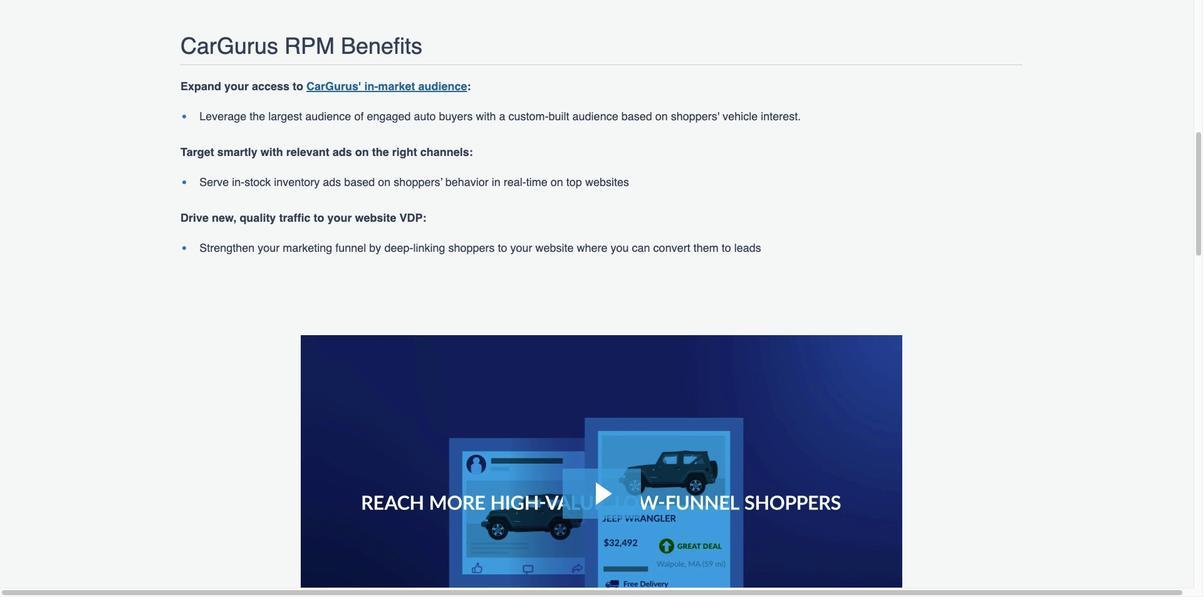 Task type: describe. For each thing, give the bounding box(es) containing it.
quality
[[240, 211, 276, 224]]

target smartly with relevant ads on the right channels:
[[181, 145, 473, 158]]

shoppers
[[449, 241, 495, 254]]

benefits
[[341, 33, 423, 59]]

deep-
[[385, 241, 413, 254]]

websites
[[586, 175, 629, 189]]

them
[[694, 241, 719, 254]]

marketing
[[283, 241, 333, 254]]

your up funnel
[[328, 211, 352, 224]]

0 horizontal spatial based
[[344, 175, 375, 189]]

1 horizontal spatial based
[[622, 110, 653, 123]]

time
[[527, 175, 548, 189]]

on left 'shoppers''
[[378, 175, 391, 189]]

strengthen
[[200, 241, 255, 254]]

1 horizontal spatial with
[[476, 110, 496, 123]]

channels:
[[421, 145, 473, 158]]

in
[[492, 175, 501, 189]]

0 vertical spatial website
[[355, 211, 397, 224]]

to right them
[[722, 241, 732, 254]]

1 horizontal spatial in-
[[365, 79, 378, 93]]

largest
[[269, 110, 302, 123]]

access
[[252, 79, 290, 93]]

funnel
[[336, 241, 366, 254]]

serve
[[200, 175, 229, 189]]

1 horizontal spatial website
[[536, 241, 574, 254]]

you
[[611, 241, 629, 254]]

your right shoppers
[[511, 241, 533, 254]]

vdp:
[[400, 211, 427, 224]]

cargurus rpm benefits
[[181, 33, 423, 59]]

to right access
[[293, 79, 304, 93]]

interest.
[[761, 110, 802, 123]]

behavior
[[446, 175, 489, 189]]

drive
[[181, 211, 209, 224]]

0 horizontal spatial the
[[250, 110, 265, 123]]

custom-
[[509, 110, 549, 123]]

0 horizontal spatial audience
[[306, 110, 351, 123]]

of
[[355, 110, 364, 123]]

to right shoppers
[[498, 241, 508, 254]]

shoppers'
[[394, 175, 443, 189]]

to right traffic
[[314, 211, 324, 224]]

drive new, quality traffic to your website vdp:
[[181, 211, 427, 224]]

strengthen your marketing funnel by deep-linking shoppers to your website where you can convert them to leads
[[200, 241, 762, 254]]

top
[[567, 175, 582, 189]]

1 vertical spatial with
[[261, 145, 283, 158]]

rpm
[[285, 33, 335, 59]]

can
[[632, 241, 651, 254]]

on down of at the left top
[[355, 145, 369, 158]]

ads for inventory
[[323, 175, 341, 189]]

linking
[[413, 241, 445, 254]]

leads
[[735, 241, 762, 254]]



Task type: vqa. For each thing, say whether or not it's contained in the screenshot.
the auto
yes



Task type: locate. For each thing, give the bounding box(es) containing it.
in-
[[365, 79, 378, 93], [232, 175, 245, 189]]

0 vertical spatial based
[[622, 110, 653, 123]]

real-
[[504, 175, 527, 189]]

1 horizontal spatial the
[[372, 145, 389, 158]]

in- up engaged
[[365, 79, 378, 93]]

1 vertical spatial the
[[372, 145, 389, 158]]

1 vertical spatial in-
[[232, 175, 245, 189]]

built
[[549, 110, 570, 123]]

right
[[392, 145, 417, 158]]

website up by on the top left
[[355, 211, 397, 224]]

audience
[[418, 79, 467, 93], [306, 110, 351, 123], [573, 110, 619, 123]]

with
[[476, 110, 496, 123], [261, 145, 283, 158]]

a
[[499, 110, 506, 123]]

0 vertical spatial ads
[[333, 145, 352, 158]]

0 vertical spatial the
[[250, 110, 265, 123]]

ads down target smartly with relevant ads on the right channels:
[[323, 175, 341, 189]]

1 horizontal spatial audience
[[418, 79, 467, 93]]

on
[[656, 110, 668, 123], [355, 145, 369, 158], [378, 175, 391, 189], [551, 175, 564, 189]]

stock
[[245, 175, 271, 189]]

convert
[[654, 241, 691, 254]]

audience up buyers
[[418, 79, 467, 93]]

relevant
[[286, 145, 330, 158]]

your up leverage
[[224, 79, 249, 93]]

ads right relevant
[[333, 145, 352, 158]]

inventory
[[274, 175, 320, 189]]

website
[[355, 211, 397, 224], [536, 241, 574, 254]]

video element
[[301, 335, 903, 598]]

smartly
[[217, 145, 258, 158]]

vehicle
[[723, 110, 758, 123]]

audience right built at the left top of page
[[573, 110, 619, 123]]

cargurus'
[[307, 79, 361, 93]]

buyers
[[439, 110, 473, 123]]

new,
[[212, 211, 237, 224]]

0 horizontal spatial with
[[261, 145, 283, 158]]

traffic
[[279, 211, 311, 224]]

shoppers'
[[671, 110, 720, 123]]

ads
[[333, 145, 352, 158], [323, 175, 341, 189]]

with up stock
[[261, 145, 283, 158]]

based down target smartly with relevant ads on the right channels:
[[344, 175, 375, 189]]

ads for relevant
[[333, 145, 352, 158]]

audience down expand your access to cargurus' in-market audience :
[[306, 110, 351, 123]]

engaged
[[367, 110, 411, 123]]

expand
[[181, 79, 221, 93]]

1 vertical spatial ads
[[323, 175, 341, 189]]

0 vertical spatial in-
[[365, 79, 378, 93]]

the
[[250, 110, 265, 123], [372, 145, 389, 158]]

by
[[370, 241, 381, 254]]

based left shoppers'
[[622, 110, 653, 123]]

on left shoppers'
[[656, 110, 668, 123]]

serve in-stock inventory ads based on shoppers' behavior in real-time on top websites
[[200, 175, 629, 189]]

1 vertical spatial based
[[344, 175, 375, 189]]

to
[[293, 79, 304, 93], [314, 211, 324, 224], [498, 241, 508, 254], [722, 241, 732, 254]]

in- right serve
[[232, 175, 245, 189]]

0 vertical spatial with
[[476, 110, 496, 123]]

based
[[622, 110, 653, 123], [344, 175, 375, 189]]

website left "where"
[[536, 241, 574, 254]]

the left largest
[[250, 110, 265, 123]]

where
[[577, 241, 608, 254]]

cargurus
[[181, 33, 278, 59]]

with left a
[[476, 110, 496, 123]]

cargurus' in-market audience link
[[307, 79, 467, 93]]

leverage the largest audience of engaged auto buyers with a custom-built audience based on shoppers' vehicle interest.
[[200, 110, 802, 123]]

expand your access to cargurus' in-market audience :
[[181, 79, 471, 93]]

your
[[224, 79, 249, 93], [328, 211, 352, 224], [258, 241, 280, 254], [511, 241, 533, 254]]

market
[[378, 79, 415, 93]]

leverage
[[200, 110, 247, 123]]

0 horizontal spatial in-
[[232, 175, 245, 189]]

auto
[[414, 110, 436, 123]]

on left top
[[551, 175, 564, 189]]

:
[[467, 79, 471, 93]]

your down quality
[[258, 241, 280, 254]]

0 horizontal spatial website
[[355, 211, 397, 224]]

2 horizontal spatial audience
[[573, 110, 619, 123]]

video thumbnail image
[[301, 335, 903, 598], [301, 335, 903, 598]]

target
[[181, 145, 214, 158]]

1 vertical spatial website
[[536, 241, 574, 254]]

the left "right"
[[372, 145, 389, 158]]



